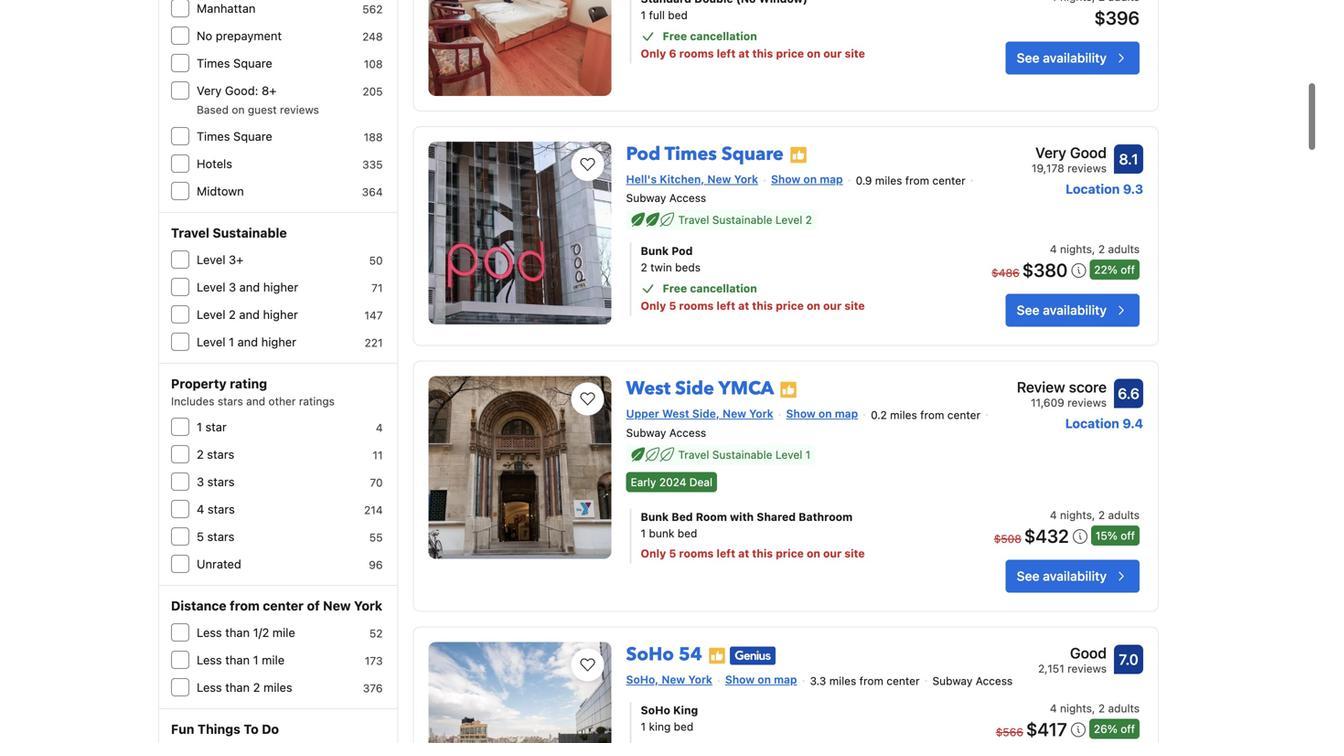 Task type: locate. For each thing, give the bounding box(es) containing it.
cancellation
[[690, 30, 757, 43], [690, 282, 757, 295]]

bunk for bunk pod
[[641, 245, 669, 258]]

1 than from the top
[[225, 626, 250, 640]]

bunk up twin
[[641, 245, 669, 258]]

0 vertical spatial see availability
[[1017, 50, 1107, 66]]

0 horizontal spatial very
[[197, 84, 222, 97]]

5 down 4 stars
[[197, 530, 204, 544]]

at for 2 twin beds
[[738, 300, 749, 313]]

0 vertical spatial pod
[[626, 142, 661, 167]]

price inside bunk bed room with shared bathroom 1 bunk bed only 5 rooms left at this price on our site
[[776, 548, 804, 561]]

good
[[1070, 144, 1107, 161], [1070, 645, 1107, 663]]

1 good from the top
[[1070, 144, 1107, 161]]

0 horizontal spatial pod
[[626, 142, 661, 167]]

22% off
[[1094, 264, 1135, 276]]

4 nights , 2 adults for $380
[[1050, 243, 1140, 256]]

subway inside 0.2 miles from center subway access
[[626, 427, 666, 439]]

nights
[[1060, 243, 1092, 256], [1060, 509, 1092, 522], [1060, 703, 1092, 715]]

see availability
[[1017, 50, 1107, 66], [1017, 303, 1107, 318], [1017, 569, 1107, 584]]

3 off from the top
[[1121, 723, 1135, 736]]

site for only 6 rooms left at this price on our site
[[845, 47, 865, 60]]

1 cancellation from the top
[[690, 30, 757, 43]]

0 vertical spatial access
[[669, 192, 706, 205]]

3 see from the top
[[1017, 569, 1040, 584]]

1 less from the top
[[197, 626, 222, 640]]

rooms for 5
[[679, 300, 714, 313]]

left for 2 twin beds
[[717, 300, 736, 313]]

3 availability from the top
[[1043, 569, 1107, 584]]

5 down the bunk
[[669, 548, 676, 561]]

2 less from the top
[[197, 654, 222, 667]]

2 vertical spatial show on map
[[725, 674, 797, 687]]

price
[[776, 47, 804, 60], [776, 300, 804, 313], [776, 548, 804, 561]]

center inside 0.9 miles from center subway access
[[933, 174, 966, 187]]

3 this from the top
[[752, 548, 773, 561]]

3 price from the top
[[776, 548, 804, 561]]

this property is part of our preferred partner program. it's committed to providing excellent service and good value. it'll pay us a higher commission if you make a booking. image
[[789, 146, 808, 164], [780, 381, 798, 399], [780, 381, 798, 399], [708, 647, 726, 665], [708, 647, 726, 665]]

rooms for 6
[[679, 47, 714, 60]]

free cancellation up 6
[[663, 30, 757, 43]]

review score 11,609 reviews
[[1017, 379, 1107, 410]]

show up soho king link
[[725, 674, 755, 687]]

this down shared
[[752, 548, 773, 561]]

2 cancellation from the top
[[690, 282, 757, 295]]

higher for level 3 and higher
[[263, 280, 298, 294]]

adults up 26% off
[[1108, 703, 1140, 715]]

1
[[641, 9, 646, 22], [229, 335, 234, 349], [197, 420, 202, 434], [806, 449, 811, 461], [641, 528, 646, 540], [253, 654, 259, 667], [641, 721, 646, 734]]

show down this property is part of our preferred partner program. it's committed to providing excellent service and good value. it'll pay us a higher commission if you make a booking. icon
[[771, 173, 801, 186]]

2,151
[[1038, 663, 1065, 676]]

availability for $380
[[1043, 303, 1107, 318]]

ratings
[[299, 395, 335, 408]]

2 free from the top
[[663, 282, 687, 295]]

1 vertical spatial nights
[[1060, 509, 1092, 522]]

very for good:
[[197, 84, 222, 97]]

times square up hotels
[[197, 129, 272, 143]]

bunk inside bunk bed room with shared bathroom 1 bunk bed only 5 rooms left at this price on our site
[[641, 511, 669, 524]]

1 rooms from the top
[[679, 47, 714, 60]]

54
[[679, 643, 702, 668]]

1 vertical spatial location
[[1066, 416, 1120, 432]]

miles inside 0.2 miles from center subway access
[[890, 409, 917, 422]]

bed right full at top
[[668, 9, 688, 22]]

1 nights from the top
[[1060, 243, 1092, 256]]

fun things to do
[[171, 722, 279, 737]]

access inside 0.9 miles from center subway access
[[669, 192, 706, 205]]

good element
[[1038, 643, 1107, 665]]

0 vertical spatial 3
[[229, 280, 236, 294]]

subway down upper
[[626, 427, 666, 439]]

2 availability from the top
[[1043, 303, 1107, 318]]

subway inside 0.9 miles from center subway access
[[626, 192, 666, 205]]

higher down level 2 and higher
[[261, 335, 296, 349]]

3 left from the top
[[717, 548, 736, 561]]

4 up $417
[[1050, 703, 1057, 715]]

center left the 11,609
[[948, 409, 981, 422]]

good up location 9.3
[[1070, 144, 1107, 161]]

1 vertical spatial 4 nights , 2 adults
[[1050, 509, 1140, 522]]

subway right 3.3 miles from center
[[933, 675, 973, 688]]

2 see from the top
[[1017, 303, 1040, 318]]

3+
[[229, 253, 244, 267]]

3 less from the top
[[197, 681, 222, 695]]

at down with
[[738, 548, 749, 561]]

less for less than 1 mile
[[197, 654, 222, 667]]

miles
[[875, 174, 902, 187], [890, 409, 917, 422], [830, 675, 857, 688], [263, 681, 292, 695]]

this
[[753, 47, 773, 60], [752, 300, 773, 313], [752, 548, 773, 561]]

stars down star
[[207, 448, 234, 462]]

3 site from the top
[[845, 548, 865, 561]]

0 vertical spatial less
[[197, 626, 222, 640]]

2 vertical spatial only
[[641, 548, 666, 561]]

center right 0.9
[[933, 174, 966, 187]]

cancellation up only 5 rooms left at this price on our site
[[690, 282, 757, 295]]

bed for 1 king bed
[[674, 721, 694, 734]]

2 good from the top
[[1070, 645, 1107, 663]]

1 vertical spatial than
[[225, 654, 250, 667]]

less
[[197, 626, 222, 640], [197, 654, 222, 667], [197, 681, 222, 695]]

2 up 15%
[[1099, 509, 1105, 522]]

at
[[739, 47, 750, 60], [738, 300, 749, 313], [738, 548, 749, 561]]

property rating includes stars and other ratings
[[171, 376, 335, 408]]

1 vertical spatial access
[[669, 427, 706, 439]]

2 site from the top
[[845, 300, 865, 313]]

new
[[708, 173, 731, 186], [723, 408, 746, 421], [323, 599, 351, 614], [662, 674, 686, 687]]

scored 7.0 element
[[1114, 646, 1144, 675]]

soho up soho,
[[626, 643, 674, 668]]

mile right "1/2"
[[272, 626, 295, 640]]

1 site from the top
[[845, 47, 865, 60]]

2
[[806, 214, 812, 227], [1099, 243, 1105, 256], [641, 261, 648, 274], [229, 308, 236, 322], [197, 448, 204, 462], [1099, 509, 1105, 522], [253, 681, 260, 695], [1099, 703, 1105, 715]]

bunk
[[649, 528, 675, 540]]

2 vertical spatial off
[[1121, 723, 1135, 736]]

2 , from the top
[[1092, 509, 1096, 522]]

1 vertical spatial free
[[663, 282, 687, 295]]

very up 19,178
[[1036, 144, 1067, 161]]

soho
[[626, 643, 674, 668], [641, 704, 671, 717]]

site inside bunk bed room with shared bathroom 1 bunk bed only 5 rooms left at this price on our site
[[845, 548, 865, 561]]

1 free from the top
[[663, 30, 687, 43]]

0 vertical spatial our
[[824, 47, 842, 60]]

2 4 nights , 2 adults from the top
[[1050, 509, 1140, 522]]

location
[[1066, 182, 1120, 197], [1066, 416, 1120, 432]]

2 only from the top
[[641, 300, 666, 313]]

3 nights from the top
[[1060, 703, 1092, 715]]

0 vertical spatial than
[[225, 626, 250, 640]]

1 vertical spatial only
[[641, 300, 666, 313]]

1 vertical spatial site
[[845, 300, 865, 313]]

0 vertical spatial location
[[1066, 182, 1120, 197]]

1 4 nights , 2 adults from the top
[[1050, 243, 1140, 256]]

1 adults from the top
[[1108, 243, 1140, 256]]

26%
[[1094, 723, 1118, 736]]

4 nights , 2 adults up 22%
[[1050, 243, 1140, 256]]

center inside 0.2 miles from center subway access
[[948, 409, 981, 422]]

2 nights from the top
[[1060, 509, 1092, 522]]

center for 0.9 miles from center subway access
[[933, 174, 966, 187]]

2 vertical spatial see availability
[[1017, 569, 1107, 584]]

1 only from the top
[[641, 47, 666, 60]]

2 at from the top
[[738, 300, 749, 313]]

of
[[307, 599, 320, 614]]

from right 0.2
[[920, 409, 945, 422]]

pod up beds
[[672, 245, 693, 258]]

, for $432
[[1092, 509, 1096, 522]]

miles for 0.2
[[890, 409, 917, 422]]

distance from center of new york
[[171, 599, 383, 614]]

stars up unrated
[[207, 530, 235, 544]]

4 nights , 2 adults for $432
[[1050, 509, 1140, 522]]

376
[[363, 683, 383, 695]]

from inside 0.2 miles from center subway access
[[920, 409, 945, 422]]

see
[[1017, 50, 1040, 66], [1017, 303, 1040, 318], [1017, 569, 1040, 584]]

very
[[197, 84, 222, 97], [1036, 144, 1067, 161]]

free down '2 twin beds' on the top
[[663, 282, 687, 295]]

1 vertical spatial 3
[[197, 475, 204, 489]]

see availability link down '$380'
[[1006, 294, 1140, 327]]

1 off from the top
[[1121, 264, 1135, 276]]

nights up '$380'
[[1060, 243, 1092, 256]]

upper west side, new york
[[626, 408, 774, 421]]

square down prepayment
[[233, 56, 272, 70]]

2 vertical spatial 5
[[669, 548, 676, 561]]

15%
[[1096, 530, 1118, 543]]

at inside bunk bed room with shared bathroom 1 bunk bed only 5 rooms left at this price on our site
[[738, 548, 749, 561]]

pod inside 'link'
[[626, 142, 661, 167]]

2 vertical spatial availability
[[1043, 569, 1107, 584]]

only
[[641, 47, 666, 60], [641, 300, 666, 313], [641, 548, 666, 561]]

and for 3
[[239, 280, 260, 294]]

2 vertical spatial see
[[1017, 569, 1040, 584]]

0 vertical spatial bunk
[[641, 245, 669, 258]]

early
[[631, 476, 656, 489]]

center for 3.3 miles from center
[[887, 675, 920, 688]]

left inside bunk bed room with shared bathroom 1 bunk bed only 5 rooms left at this price on our site
[[717, 548, 736, 561]]

0 vertical spatial site
[[845, 47, 865, 60]]

0 vertical spatial 4 nights , 2 adults
[[1050, 243, 1140, 256]]

times square for 188
[[197, 129, 272, 143]]

king
[[649, 721, 671, 734]]

3 , from the top
[[1092, 703, 1096, 715]]

2 adults from the top
[[1108, 509, 1140, 522]]

see availability for $380
[[1017, 303, 1107, 318]]

3.3 miles from center
[[810, 675, 920, 688]]

2 than from the top
[[225, 654, 250, 667]]

0 vertical spatial times square
[[197, 56, 272, 70]]

1 vertical spatial our
[[823, 300, 842, 313]]

1 vertical spatial this
[[752, 300, 773, 313]]

reviews inside review score 11,609 reviews
[[1068, 397, 1107, 410]]

location down "very good 19,178 reviews" at the right top
[[1066, 182, 1120, 197]]

times square
[[197, 56, 272, 70], [197, 129, 272, 143]]

1 vertical spatial off
[[1121, 530, 1135, 543]]

less down "distance"
[[197, 626, 222, 640]]

0 vertical spatial map
[[820, 173, 843, 186]]

1 vertical spatial bunk
[[641, 511, 669, 524]]

sustainable up deal
[[712, 449, 773, 461]]

1 vertical spatial free cancellation
[[663, 282, 757, 295]]

0 vertical spatial price
[[776, 47, 804, 60]]

1 left from the top
[[717, 47, 736, 60]]

0 vertical spatial higher
[[263, 280, 298, 294]]

travel for pod
[[678, 214, 709, 227]]

no prepayment
[[197, 29, 282, 43]]

1 vertical spatial availability
[[1043, 303, 1107, 318]]

rooms down bed
[[679, 548, 714, 561]]

mile
[[272, 626, 295, 640], [262, 654, 285, 667]]

1 see from the top
[[1017, 50, 1040, 66]]

3 stars
[[197, 475, 235, 489]]

1 vertical spatial show
[[786, 408, 816, 421]]

bed down bed
[[678, 528, 697, 540]]

and up level 2 and higher
[[239, 280, 260, 294]]

and down level 2 and higher
[[238, 335, 258, 349]]

2 down 0.9 miles from center subway access
[[806, 214, 812, 227]]

stars for 2 stars
[[207, 448, 234, 462]]

square
[[233, 56, 272, 70], [233, 129, 272, 143], [722, 142, 784, 167]]

3 4 nights , 2 adults from the top
[[1050, 703, 1140, 715]]

3 see availability from the top
[[1017, 569, 1107, 584]]

stars up 4 stars
[[207, 475, 235, 489]]

access inside 0.2 miles from center subway access
[[669, 427, 706, 439]]

miles inside 0.9 miles from center subway access
[[875, 174, 902, 187]]

nights up $432 on the bottom right
[[1060, 509, 1092, 522]]

2 vertical spatial map
[[774, 674, 797, 687]]

0 vertical spatial mile
[[272, 626, 295, 640]]

show for ymca
[[786, 408, 816, 421]]

0 vertical spatial see availability link
[[1006, 42, 1140, 75]]

center left subway access
[[887, 675, 920, 688]]

very inside "very good 19,178 reviews"
[[1036, 144, 1067, 161]]

1 availability from the top
[[1043, 50, 1107, 66]]

from for 3.3
[[860, 675, 884, 688]]

1 vertical spatial left
[[717, 300, 736, 313]]

1 vertical spatial rooms
[[679, 300, 714, 313]]

2 price from the top
[[776, 300, 804, 313]]

miles right 0.9
[[875, 174, 902, 187]]

from for 0.2
[[920, 409, 945, 422]]

0 vertical spatial see
[[1017, 50, 1040, 66]]

rooms down beds
[[679, 300, 714, 313]]

1 vertical spatial map
[[835, 408, 858, 421]]

review
[[1017, 379, 1066, 396]]

show
[[771, 173, 801, 186], [786, 408, 816, 421], [725, 674, 755, 687]]

subway for pod
[[626, 192, 666, 205]]

scored 6.6 element
[[1114, 379, 1144, 409]]

ymca
[[719, 377, 774, 402]]

location for pod times square
[[1066, 182, 1120, 197]]

only for only 6 rooms left at this price on our site
[[641, 47, 666, 60]]

,
[[1092, 243, 1096, 256], [1092, 509, 1096, 522], [1092, 703, 1096, 715]]

reviews for good
[[1068, 162, 1107, 175]]

free cancellation down beds
[[663, 282, 757, 295]]

0 vertical spatial 5
[[669, 300, 676, 313]]

availability down $396
[[1043, 50, 1107, 66]]

3 at from the top
[[738, 548, 749, 561]]

2 vertical spatial bed
[[674, 721, 694, 734]]

free for 6
[[663, 30, 687, 43]]

york
[[734, 173, 758, 186], [749, 408, 774, 421], [354, 599, 383, 614], [688, 674, 713, 687]]

1 vertical spatial soho
[[641, 704, 671, 717]]

2 see availability link from the top
[[1006, 294, 1140, 327]]

0 vertical spatial nights
[[1060, 243, 1092, 256]]

new right of
[[323, 599, 351, 614]]

bed down king
[[674, 721, 694, 734]]

times inside pod times square 'link'
[[665, 142, 717, 167]]

free up 6
[[663, 30, 687, 43]]

2 off from the top
[[1121, 530, 1135, 543]]

2 this from the top
[[752, 300, 773, 313]]

off for $432
[[1121, 530, 1135, 543]]

2 vertical spatial at
[[738, 548, 749, 561]]

than down less than 1 mile
[[225, 681, 250, 695]]

1 price from the top
[[776, 47, 804, 60]]

and down rating
[[246, 395, 265, 408]]

soho 54 image
[[429, 643, 612, 744]]

map up soho king link
[[774, 674, 797, 687]]

1 bunk from the top
[[641, 245, 669, 258]]

2 vertical spatial ,
[[1092, 703, 1096, 715]]

1 see availability link from the top
[[1006, 42, 1140, 75]]

west left side,
[[662, 408, 690, 421]]

site for only 5 rooms left at this price on our site
[[845, 300, 865, 313]]

map left 0.2
[[835, 408, 858, 421]]

very good 19,178 reviews
[[1032, 144, 1107, 175]]

1 vertical spatial higher
[[263, 308, 298, 322]]

$566
[[996, 726, 1024, 739]]

1 vertical spatial mile
[[262, 654, 285, 667]]

bunk inside "link"
[[641, 245, 669, 258]]

0 vertical spatial availability
[[1043, 50, 1107, 66]]

1 vertical spatial see
[[1017, 303, 1040, 318]]

1 this from the top
[[753, 47, 773, 60]]

access down hell's kitchen, new york
[[669, 192, 706, 205]]

pod up 'hell's'
[[626, 142, 661, 167]]

from inside 0.9 miles from center subway access
[[906, 174, 930, 187]]

3 than from the top
[[225, 681, 250, 695]]

only left 6
[[641, 47, 666, 60]]

than
[[225, 626, 250, 640], [225, 654, 250, 667], [225, 681, 250, 695]]

stars for 3 stars
[[207, 475, 235, 489]]

times down "no"
[[197, 56, 230, 70]]

1 times square from the top
[[197, 56, 272, 70]]

2 vertical spatial higher
[[261, 335, 296, 349]]

1 vertical spatial good
[[1070, 645, 1107, 663]]

2 vertical spatial left
[[717, 548, 736, 561]]

2 vertical spatial rooms
[[679, 548, 714, 561]]

hotels
[[197, 157, 232, 171]]

562
[[363, 3, 383, 16]]

bunk bed room with shared bathroom 1 bunk bed only 5 rooms left at this price on our site
[[641, 511, 865, 561]]

free cancellation for 2 twin beds
[[663, 282, 757, 295]]

stars for 5 stars
[[207, 530, 235, 544]]

than left "1/2"
[[225, 626, 250, 640]]

off for $380
[[1121, 264, 1135, 276]]

subway for west
[[626, 427, 666, 439]]

1 vertical spatial cancellation
[[690, 282, 757, 295]]

2 free cancellation from the top
[[663, 282, 757, 295]]

at for 1 full bed
[[739, 47, 750, 60]]

0 vertical spatial rooms
[[679, 47, 714, 60]]

1 free cancellation from the top
[[663, 30, 757, 43]]

6
[[669, 47, 677, 60]]

1 vertical spatial show on map
[[786, 408, 858, 421]]

0 vertical spatial this
[[753, 47, 773, 60]]

map left 0.9
[[820, 173, 843, 186]]

miles right 0.2
[[890, 409, 917, 422]]

1 horizontal spatial pod
[[672, 245, 693, 258]]

adults
[[1108, 243, 1140, 256], [1108, 509, 1140, 522], [1108, 703, 1140, 715]]

prepayment
[[216, 29, 282, 43]]

show up travel sustainable level 1
[[786, 408, 816, 421]]

1 , from the top
[[1092, 243, 1096, 256]]

2 vertical spatial less
[[197, 681, 222, 695]]

availability down '$380'
[[1043, 303, 1107, 318]]

2 see availability from the top
[[1017, 303, 1107, 318]]

70
[[370, 477, 383, 489]]

2 vertical spatial than
[[225, 681, 250, 695]]

level left 3+
[[197, 253, 226, 267]]

7.0
[[1119, 652, 1139, 669]]

only inside bunk bed room with shared bathroom 1 bunk bed only 5 rooms left at this price on our site
[[641, 548, 666, 561]]

2 up level 1 and higher at the top of page
[[229, 308, 236, 322]]

pod inside "link"
[[672, 245, 693, 258]]

3 see availability link from the top
[[1006, 561, 1140, 593]]

1 vertical spatial bed
[[678, 528, 697, 540]]

1 at from the top
[[739, 47, 750, 60]]

2 vertical spatial adults
[[1108, 703, 1140, 715]]

1 vertical spatial pod
[[672, 245, 693, 258]]

subway
[[626, 192, 666, 205], [626, 427, 666, 439], [933, 675, 973, 688]]

access down upper west side, new york
[[669, 427, 706, 439]]

this property is part of our preferred partner program. it's committed to providing excellent service and good value. it'll pay us a higher commission if you make a booking. image
[[789, 146, 808, 164]]

1 vertical spatial adults
[[1108, 509, 1140, 522]]

reviews for score
[[1068, 397, 1107, 410]]

1 vertical spatial see availability
[[1017, 303, 1107, 318]]

than for 2
[[225, 681, 250, 695]]

early 2024 deal
[[631, 476, 713, 489]]

only for only 5 rooms left at this price on our site
[[641, 300, 666, 313]]

0.2
[[871, 409, 887, 422]]

3 adults from the top
[[1108, 703, 1140, 715]]

center left of
[[263, 599, 304, 614]]

0 vertical spatial only
[[641, 47, 666, 60]]

miles for 3.3
[[830, 675, 857, 688]]

0 vertical spatial show on map
[[771, 173, 843, 186]]

1 vertical spatial see availability link
[[1006, 294, 1140, 327]]

stars inside property rating includes stars and other ratings
[[218, 395, 243, 408]]

full
[[649, 9, 665, 22]]

higher up level 2 and higher
[[263, 280, 298, 294]]

genius discounts available at this property. image
[[730, 647, 776, 665], [730, 647, 776, 665]]

less for less than 2 miles
[[197, 681, 222, 695]]

soho for soho 54
[[626, 643, 674, 668]]

miles right 3.3
[[830, 675, 857, 688]]

travel down hell's kitchen, new york
[[678, 214, 709, 227]]

$417
[[1027, 719, 1068, 741]]

reviews right 2,151
[[1068, 663, 1107, 676]]

2 vertical spatial see availability link
[[1006, 561, 1140, 593]]

less for less than 1/2 mile
[[197, 626, 222, 640]]

center
[[933, 174, 966, 187], [948, 409, 981, 422], [263, 599, 304, 614], [887, 675, 920, 688]]

2 vertical spatial subway
[[933, 675, 973, 688]]

1 vertical spatial subway
[[626, 427, 666, 439]]

4 up 11
[[376, 422, 383, 435]]

very good: 8+
[[197, 84, 277, 97]]

off
[[1121, 264, 1135, 276], [1121, 530, 1135, 543], [1121, 723, 1135, 736]]

2 vertical spatial price
[[776, 548, 804, 561]]

travel
[[678, 214, 709, 227], [171, 226, 209, 241], [678, 449, 709, 461]]

cancellation up only 6 rooms left at this price on our site at the top of the page
[[690, 30, 757, 43]]

show on map down this property is part of our preferred partner program. it's committed to providing excellent service and good value. it'll pay us a higher commission if you make a booking. icon
[[771, 173, 843, 186]]

3 rooms from the top
[[679, 548, 714, 561]]

3 only from the top
[[641, 548, 666, 561]]

adults up 22% off
[[1108, 243, 1140, 256]]

0 vertical spatial good
[[1070, 144, 1107, 161]]

2 rooms from the top
[[679, 300, 714, 313]]

1 vertical spatial 5
[[197, 530, 204, 544]]

mile for less than 1/2 mile
[[272, 626, 295, 640]]

3 down 3+
[[229, 280, 236, 294]]

0 vertical spatial bed
[[668, 9, 688, 22]]

19,178
[[1032, 162, 1065, 175]]

location for west side ymca
[[1066, 416, 1120, 432]]

0 vertical spatial very
[[197, 84, 222, 97]]

square inside 'link'
[[722, 142, 784, 167]]

price for only 5 rooms left at this price on our site
[[776, 300, 804, 313]]

scored 8.1 element
[[1114, 145, 1144, 174]]

travel sustainable
[[171, 226, 287, 241]]

site
[[845, 47, 865, 60], [845, 300, 865, 313], [845, 548, 865, 561]]

twin
[[651, 261, 672, 274]]

2 times square from the top
[[197, 129, 272, 143]]

access for times
[[669, 192, 706, 205]]

square left this property is part of our preferred partner program. it's committed to providing excellent service and good value. it'll pay us a higher commission if you make a booking. icon
[[722, 142, 784, 167]]

1 horizontal spatial very
[[1036, 144, 1067, 161]]

than up less than 2 miles
[[225, 654, 250, 667]]

room
[[696, 511, 727, 524]]

on inside bunk bed room with shared bathroom 1 bunk bed only 5 rooms left at this price on our site
[[807, 548, 821, 561]]

2 vertical spatial 4 nights , 2 adults
[[1050, 703, 1140, 715]]

, for $417
[[1092, 703, 1096, 715]]

see availability down $432 on the bottom right
[[1017, 569, 1107, 584]]

1 vertical spatial ,
[[1092, 509, 1096, 522]]

reviews up location 9.3
[[1068, 162, 1107, 175]]

2 bunk from the top
[[641, 511, 669, 524]]

king
[[673, 704, 698, 717]]

2 vertical spatial nights
[[1060, 703, 1092, 715]]

1 vertical spatial very
[[1036, 144, 1067, 161]]

west side ymca link
[[626, 369, 774, 402]]

1 vertical spatial at
[[738, 300, 749, 313]]

0 vertical spatial free cancellation
[[663, 30, 757, 43]]

sustainable
[[712, 214, 773, 227], [213, 226, 287, 241], [712, 449, 773, 461]]

from right 3.3
[[860, 675, 884, 688]]

1 left the bunk
[[641, 528, 646, 540]]

level for level 1 and higher
[[197, 335, 226, 349]]

0 vertical spatial ,
[[1092, 243, 1096, 256]]

0 vertical spatial off
[[1121, 264, 1135, 276]]

reviews inside "very good 19,178 reviews"
[[1068, 162, 1107, 175]]

off right 26%
[[1121, 723, 1135, 736]]

and for 1
[[238, 335, 258, 349]]

sustainable for pod times square
[[712, 214, 773, 227]]

0 vertical spatial west
[[626, 377, 671, 402]]

0 vertical spatial subway
[[626, 192, 666, 205]]

2 left from the top
[[717, 300, 736, 313]]

4 for $417
[[1050, 703, 1057, 715]]

less up less than 2 miles
[[197, 654, 222, 667]]

location down score
[[1066, 416, 1120, 432]]

0.2 miles from center subway access
[[626, 409, 981, 439]]

from right 0.9
[[906, 174, 930, 187]]

0 vertical spatial at
[[739, 47, 750, 60]]

2 vertical spatial site
[[845, 548, 865, 561]]

this inside bunk bed room with shared bathroom 1 bunk bed only 5 rooms left at this price on our site
[[752, 548, 773, 561]]

stars for 4 stars
[[208, 503, 235, 516]]

west
[[626, 377, 671, 402], [662, 408, 690, 421]]



Task type: vqa. For each thing, say whether or not it's contained in the screenshot.
pod
yes



Task type: describe. For each thing, give the bounding box(es) containing it.
left for 1 full bed
[[717, 47, 736, 60]]

our for only 5 rooms left at this price on our site
[[823, 300, 842, 313]]

, for $380
[[1092, 243, 1096, 256]]

property
[[171, 376, 227, 392]]

soho, new york
[[626, 674, 713, 687]]

this property is part of our preferred partner program. it's committed to providing excellent service and good value. it'll pay us a higher commission if you make a booking. image for pod times square
[[789, 146, 808, 164]]

see for $380
[[1017, 303, 1040, 318]]

new down the ymca
[[723, 408, 746, 421]]

do
[[262, 722, 279, 737]]

1 down level 2 and higher
[[229, 335, 234, 349]]

147
[[365, 309, 383, 322]]

location 9.3
[[1066, 182, 1144, 197]]

8.1
[[1119, 150, 1139, 168]]

nights for $417
[[1060, 703, 1092, 715]]

side
[[675, 377, 714, 402]]

soho,
[[626, 674, 659, 687]]

188
[[364, 131, 383, 144]]

4 nights , 2 adults for $417
[[1050, 703, 1140, 715]]

off for $417
[[1121, 723, 1135, 736]]

level 3+
[[197, 253, 244, 267]]

0.9 miles from center subway access
[[626, 174, 966, 205]]

times square for 108
[[197, 56, 272, 70]]

52
[[370, 628, 383, 640]]

map for ymca
[[835, 408, 858, 421]]

good 2,151 reviews
[[1038, 645, 1107, 676]]

4 stars
[[197, 503, 235, 516]]

see availability for $432
[[1017, 569, 1107, 584]]

this property is part of our preferred partner program. it's committed to providing excellent service and good value. it'll pay us a higher commission if you make a booking. image for soho 54
[[708, 647, 726, 665]]

hell's kitchen, new york
[[626, 173, 758, 186]]

96
[[369, 559, 383, 572]]

bunk for bunk bed room with shared bathroom 1 bunk bed only 5 rooms left at this price on our site
[[641, 511, 669, 524]]

review score element
[[1017, 377, 1107, 399]]

bed for 1 full bed
[[668, 9, 688, 22]]

2 up 22%
[[1099, 243, 1105, 256]]

than for 1
[[225, 654, 250, 667]]

from up less than 1/2 mile
[[230, 599, 260, 614]]

star
[[205, 420, 227, 434]]

this property is part of our preferred partner program. it's committed to providing excellent service and good value. it'll pay us a higher commission if you make a booking. image for west side ymca
[[780, 381, 798, 399]]

from for 0.9
[[906, 174, 930, 187]]

$486
[[992, 267, 1020, 280]]

this for 2 twin beds
[[752, 300, 773, 313]]

2 vertical spatial access
[[976, 675, 1013, 688]]

$432
[[1025, 526, 1069, 547]]

see availability link for $432
[[1006, 561, 1140, 593]]

level for level 2 and higher
[[197, 308, 226, 322]]

hell's
[[626, 173, 657, 186]]

less than 1/2 mile
[[197, 626, 295, 640]]

deal
[[690, 476, 713, 489]]

map for square
[[820, 173, 843, 186]]

1 down "1/2"
[[253, 654, 259, 667]]

and inside property rating includes stars and other ratings
[[246, 395, 265, 408]]

1 star
[[197, 420, 227, 434]]

0 horizontal spatial 3
[[197, 475, 204, 489]]

2 twin beds
[[641, 261, 701, 274]]

access for side
[[669, 427, 706, 439]]

1/2
[[253, 626, 269, 640]]

west side ymca image
[[429, 377, 612, 560]]

1 inside bunk bed room with shared bathroom 1 bunk bed only 5 rooms left at this price on our site
[[641, 528, 646, 540]]

8+
[[262, 84, 277, 97]]

11,609
[[1031, 397, 1065, 410]]

soho for soho king
[[641, 704, 671, 717]]

1 left king in the bottom of the page
[[641, 721, 646, 734]]

guest
[[248, 103, 277, 116]]

1 left full at top
[[641, 9, 646, 22]]

good:
[[225, 84, 258, 97]]

york up 52
[[354, 599, 383, 614]]

1 vertical spatial west
[[662, 408, 690, 421]]

see availability link for $380
[[1006, 294, 1140, 327]]

travel up level 3+
[[171, 226, 209, 241]]

our inside bunk bed room with shared bathroom 1 bunk bed only 5 rooms left at this price on our site
[[823, 548, 842, 561]]

2 vertical spatial show
[[725, 674, 755, 687]]

good inside 'good 2,151 reviews'
[[1070, 645, 1107, 663]]

less than 2 miles
[[197, 681, 292, 695]]

our for only 6 rooms left at this price on our site
[[824, 47, 842, 60]]

4 for $432
[[1050, 509, 1057, 522]]

rating
[[230, 376, 267, 392]]

things
[[198, 722, 241, 737]]

adults for $380
[[1108, 243, 1140, 256]]

bed inside bunk bed room with shared bathroom 1 bunk bed only 5 rooms left at this price on our site
[[678, 528, 697, 540]]

1 left star
[[197, 420, 202, 434]]

see for $432
[[1017, 569, 1040, 584]]

manhattan
[[197, 1, 256, 15]]

miles for 0.9
[[875, 174, 902, 187]]

kitchen,
[[660, 173, 705, 186]]

other
[[269, 395, 296, 408]]

times for 108
[[197, 56, 230, 70]]

very for good
[[1036, 144, 1067, 161]]

nights for $432
[[1060, 509, 1092, 522]]

rooms inside bunk bed room with shared bathroom 1 bunk bed only 5 rooms left at this price on our site
[[679, 548, 714, 561]]

u.s. pacific hotel image
[[429, 0, 612, 96]]

based on guest reviews
[[197, 103, 319, 116]]

beds
[[675, 261, 701, 274]]

bunk bed room with shared bathroom link
[[641, 509, 950, 526]]

no
[[197, 29, 212, 43]]

west side ymca
[[626, 377, 774, 402]]

pod times square image
[[429, 142, 612, 325]]

22%
[[1094, 264, 1118, 276]]

good inside "very good 19,178 reviews"
[[1070, 144, 1107, 161]]

price for only 6 rooms left at this price on our site
[[776, 47, 804, 60]]

less than 1 mile
[[197, 654, 285, 667]]

2 down 1 star
[[197, 448, 204, 462]]

214
[[364, 504, 383, 517]]

new down pod times square
[[708, 173, 731, 186]]

cancellation for 1 full bed
[[690, 30, 757, 43]]

level for level 3+
[[197, 253, 226, 267]]

than for 1/2
[[225, 626, 250, 640]]

travel for west
[[678, 449, 709, 461]]

soho king
[[641, 704, 698, 717]]

show on map for ymca
[[786, 408, 858, 421]]

travel sustainable level 2
[[678, 214, 812, 227]]

4 up 5 stars at the bottom left of page
[[197, 503, 204, 516]]

show for square
[[771, 173, 801, 186]]

mile for less than 1 mile
[[262, 654, 285, 667]]

2 stars
[[197, 448, 234, 462]]

soho 54 link
[[626, 636, 702, 668]]

york down 54
[[688, 674, 713, 687]]

reviews for on
[[280, 103, 319, 116]]

soho king link
[[641, 703, 950, 719]]

4 for $380
[[1050, 243, 1057, 256]]

1 see availability from the top
[[1017, 50, 1107, 66]]

very good element
[[1032, 142, 1107, 164]]

score
[[1069, 379, 1107, 396]]

york down the ymca
[[749, 408, 774, 421]]

$396
[[1095, 7, 1140, 29]]

level 2 and higher
[[197, 308, 298, 322]]

71
[[372, 282, 383, 295]]

higher for level 1 and higher
[[261, 335, 296, 349]]

west inside 'west side ymca' link
[[626, 377, 671, 402]]

sustainable up 3+
[[213, 226, 287, 241]]

2 up 26%
[[1099, 703, 1105, 715]]

pod times square link
[[626, 134, 784, 167]]

sustainable for west side ymca
[[712, 449, 773, 461]]

248
[[362, 30, 383, 43]]

free for 5
[[663, 282, 687, 295]]

side,
[[692, 408, 720, 421]]

level down 0.2 miles from center subway access
[[776, 449, 803, 461]]

times for 188
[[197, 129, 230, 143]]

9.3
[[1123, 182, 1144, 197]]

9.4
[[1123, 416, 1144, 432]]

travel sustainable level 1
[[678, 449, 811, 461]]

nights for $380
[[1060, 243, 1092, 256]]

location 9.4
[[1066, 416, 1144, 432]]

upper
[[626, 408, 659, 421]]

level 1 and higher
[[197, 335, 296, 349]]

distance
[[171, 599, 227, 614]]

1 king bed
[[641, 721, 694, 734]]

$380
[[1023, 260, 1068, 281]]

to
[[244, 722, 259, 737]]

new down the 'soho 54'
[[662, 674, 686, 687]]

11
[[373, 449, 383, 462]]

221
[[365, 337, 383, 349]]

reviews inside 'good 2,151 reviews'
[[1068, 663, 1107, 676]]

show on map for square
[[771, 173, 843, 186]]

50
[[369, 254, 383, 267]]

173
[[365, 655, 383, 668]]

1 down 0.2 miles from center subway access
[[806, 449, 811, 461]]

center for 0.2 miles from center subway access
[[948, 409, 981, 422]]

5 inside bunk bed room with shared bathroom 1 bunk bed only 5 rooms left at this price on our site
[[669, 548, 676, 561]]

square for 108
[[233, 56, 272, 70]]

this for 1 full bed
[[753, 47, 773, 60]]

364
[[362, 186, 383, 199]]

free cancellation for 1 full bed
[[663, 30, 757, 43]]

shared
[[757, 511, 796, 524]]

square for 188
[[233, 129, 272, 143]]

and for 2
[[239, 308, 260, 322]]

level for level 3 and higher
[[197, 280, 226, 294]]

2 left twin
[[641, 261, 648, 274]]

unrated
[[197, 558, 241, 571]]

3.3
[[810, 675, 826, 688]]

adults for $417
[[1108, 703, 1140, 715]]

26% off
[[1094, 723, 1135, 736]]

15% off
[[1096, 530, 1135, 543]]

2 down less than 1 mile
[[253, 681, 260, 695]]

level down 0.9 miles from center subway access
[[776, 214, 803, 227]]

adults for $432
[[1108, 509, 1140, 522]]

bed
[[672, 511, 693, 524]]

bunk pod link
[[641, 243, 950, 260]]

miles up do at the left of the page
[[263, 681, 292, 695]]

york up travel sustainable level 2
[[734, 173, 758, 186]]



